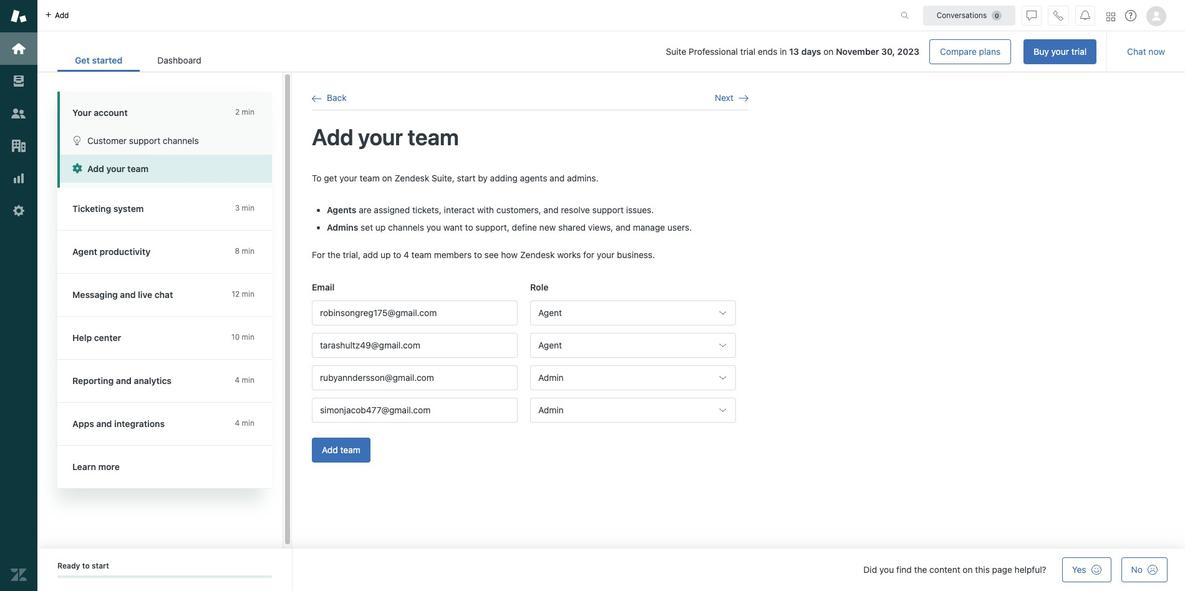 Task type: vqa. For each thing, say whether or not it's contained in the screenshot.
Next
yes



Task type: describe. For each thing, give the bounding box(es) containing it.
learn more heading
[[57, 446, 284, 489]]

conversations button
[[923, 5, 1016, 25]]

add for 'add team' button
[[322, 445, 338, 456]]

want
[[443, 222, 463, 233]]

min for messaging and live chat
[[242, 289, 255, 299]]

adding
[[490, 173, 518, 183]]

help center heading
[[57, 317, 284, 360]]

to get your team on zendesk suite, start by adding agents and admins.
[[312, 173, 599, 183]]

set
[[361, 222, 373, 233]]

november
[[836, 46, 879, 57]]

apps
[[72, 419, 94, 429]]

reporting
[[72, 376, 114, 386]]

4 min for analytics
[[235, 376, 255, 385]]

on inside "region"
[[382, 173, 392, 183]]

this
[[975, 565, 990, 575]]

email
[[312, 282, 335, 292]]

help center
[[72, 333, 121, 343]]

12 min
[[232, 289, 255, 299]]

and right views,
[[616, 222, 631, 233]]

tab list containing get started
[[57, 49, 219, 72]]

channels inside "region"
[[388, 222, 424, 233]]

messaging and live chat
[[72, 289, 173, 300]]

professional
[[689, 46, 738, 57]]

your account heading
[[57, 92, 284, 127]]

1 vertical spatial agent
[[538, 308, 562, 318]]

agent inside heading
[[72, 246, 97, 257]]

team inside content-title region
[[408, 124, 459, 151]]

8 min
[[235, 246, 255, 256]]

assigned
[[374, 205, 410, 215]]

2023
[[897, 46, 920, 57]]

progress-bar progress bar
[[57, 576, 272, 579]]

dashboard tab
[[140, 49, 219, 72]]

you inside footer
[[880, 565, 894, 575]]

zendesk image
[[11, 567, 27, 583]]

dashboard
[[157, 55, 201, 66]]

compare plans
[[940, 46, 1001, 57]]

reporting and analytics heading
[[57, 360, 284, 403]]

add your team inside content-title region
[[312, 124, 459, 151]]

chat
[[155, 289, 173, 300]]

reporting and analytics
[[72, 376, 172, 386]]

messaging and live chat heading
[[57, 274, 284, 317]]

30,
[[882, 46, 895, 57]]

on inside footer
[[963, 565, 973, 575]]

get help image
[[1125, 10, 1137, 21]]

customers image
[[11, 105, 27, 122]]

trial,
[[343, 250, 361, 260]]

ticketing system
[[72, 203, 144, 214]]

interact
[[444, 205, 475, 215]]

role
[[530, 282, 549, 292]]

start inside footer
[[92, 561, 109, 571]]

views,
[[588, 222, 613, 233]]

compare plans button
[[930, 39, 1011, 64]]

define
[[512, 222, 537, 233]]

for
[[583, 250, 595, 260]]

0 vertical spatial zendesk
[[395, 173, 429, 183]]

suite
[[666, 46, 686, 57]]

min for apps and integrations
[[242, 419, 255, 428]]

organizations image
[[11, 138, 27, 154]]

agents
[[520, 173, 547, 183]]

see
[[485, 250, 499, 260]]

4 min for integrations
[[235, 419, 255, 428]]

ready to start
[[57, 561, 109, 571]]

on inside section
[[824, 46, 834, 57]]

customer support channels
[[87, 135, 199, 146]]

your inside content-title region
[[358, 124, 403, 151]]

agent button for fourth email field from the bottom
[[530, 301, 736, 326]]

productivity
[[100, 246, 150, 257]]

reporting image
[[11, 170, 27, 187]]

agents are assigned tickets, interact with customers, and resolve support issues.
[[327, 205, 654, 215]]

customer
[[87, 135, 127, 146]]

agent productivity heading
[[57, 231, 284, 274]]

users.
[[668, 222, 692, 233]]

min for ticketing system
[[242, 203, 255, 213]]

apps and integrations heading
[[57, 403, 284, 446]]

admins.
[[567, 173, 599, 183]]

for the trial, add up to 4 team members to see how zendesk works for your business.
[[312, 250, 655, 260]]

chat
[[1127, 46, 1146, 57]]

the inside footer
[[914, 565, 927, 575]]

agent productivity
[[72, 246, 150, 257]]

admin button for 2nd email field from the bottom of the "region" containing to get your team on zendesk suite, start by adding agents and admins.
[[530, 366, 736, 391]]

yes button
[[1062, 558, 1111, 583]]

content-title region
[[312, 123, 749, 152]]

issues.
[[626, 205, 654, 215]]

admin button for 1st email field from the bottom
[[530, 398, 736, 423]]

get
[[324, 173, 337, 183]]

shared
[[558, 222, 586, 233]]

2 email field from the top
[[312, 333, 518, 358]]

min for agent productivity
[[242, 246, 255, 256]]

did
[[864, 565, 877, 575]]

helpful?
[[1015, 565, 1047, 575]]

agent button for 2nd email field
[[530, 333, 736, 358]]

next button
[[715, 92, 749, 104]]

channels inside button
[[163, 135, 199, 146]]

1 email field from the top
[[312, 301, 518, 326]]

10
[[231, 333, 240, 342]]

system
[[113, 203, 144, 214]]

1 vertical spatial up
[[381, 250, 391, 260]]

customer support channels button
[[60, 127, 272, 155]]

chat now
[[1127, 46, 1165, 57]]

conversations
[[937, 10, 987, 20]]

suite professional trial ends in 13 days on november 30, 2023
[[666, 46, 920, 57]]

ready
[[57, 561, 80, 571]]

days
[[801, 46, 821, 57]]

add for content-title region
[[312, 124, 353, 151]]

and inside "heading"
[[96, 419, 112, 429]]

min for your account
[[242, 107, 255, 117]]

the inside "region"
[[327, 250, 341, 260]]

suite,
[[432, 173, 455, 183]]

4 for reporting and analytics
[[235, 376, 240, 385]]

integrations
[[114, 419, 165, 429]]

admins
[[327, 222, 358, 233]]

1 admin from the top
[[538, 373, 564, 383]]

get started
[[75, 55, 122, 66]]

to right want at left top
[[465, 222, 473, 233]]

to left the see
[[474, 250, 482, 260]]

10 min
[[231, 333, 255, 342]]

4 email field from the top
[[312, 398, 518, 423]]

min for help center
[[242, 333, 255, 342]]

add team
[[322, 445, 360, 456]]

add your team button
[[60, 155, 272, 183]]



Task type: locate. For each thing, give the bounding box(es) containing it.
learn more button
[[57, 446, 269, 488]]

yes
[[1072, 565, 1086, 575]]

Email field
[[312, 301, 518, 326], [312, 333, 518, 358], [312, 366, 518, 391], [312, 398, 518, 423]]

and left live
[[120, 289, 136, 300]]

next
[[715, 92, 734, 103]]

13
[[789, 46, 799, 57]]

trial down notifications 'image'
[[1072, 46, 1087, 57]]

learn more
[[72, 462, 120, 472]]

2 admin button from the top
[[530, 398, 736, 423]]

3 min
[[235, 203, 255, 213]]

center
[[94, 333, 121, 343]]

1 horizontal spatial support
[[592, 205, 624, 215]]

resolve
[[561, 205, 590, 215]]

0 vertical spatial add
[[55, 10, 69, 20]]

0 vertical spatial agent
[[72, 246, 97, 257]]

zendesk left suite, on the left top
[[395, 173, 429, 183]]

4 for apps and integrations
[[235, 419, 240, 428]]

1 vertical spatial start
[[92, 561, 109, 571]]

notifications image
[[1080, 10, 1090, 20]]

add inside "region"
[[322, 445, 338, 456]]

buy
[[1034, 46, 1049, 57]]

1 horizontal spatial you
[[880, 565, 894, 575]]

4 min
[[235, 376, 255, 385], [235, 419, 255, 428]]

analytics
[[134, 376, 172, 386]]

0 horizontal spatial trial
[[740, 46, 756, 57]]

region containing to get your team on zendesk suite, start by adding agents and admins.
[[312, 172, 749, 478]]

November 30, 2023 text field
[[836, 46, 920, 57]]

business.
[[617, 250, 655, 260]]

8
[[235, 246, 240, 256]]

ticketing system heading
[[57, 188, 284, 231]]

0 vertical spatial 4 min
[[235, 376, 255, 385]]

min for reporting and analytics
[[242, 376, 255, 385]]

min inside apps and integrations "heading"
[[242, 419, 255, 428]]

no
[[1131, 565, 1143, 575]]

1 4 min from the top
[[235, 376, 255, 385]]

1 vertical spatial the
[[914, 565, 927, 575]]

4 inside "region"
[[404, 250, 409, 260]]

min inside 'help center' heading
[[242, 333, 255, 342]]

5 min from the top
[[242, 333, 255, 342]]

4 min inside reporting and analytics "heading"
[[235, 376, 255, 385]]

compare
[[940, 46, 977, 57]]

12
[[232, 289, 240, 299]]

2
[[235, 107, 240, 117]]

you inside "region"
[[427, 222, 441, 233]]

the right find
[[914, 565, 927, 575]]

chat now button
[[1117, 39, 1175, 64]]

1 vertical spatial you
[[880, 565, 894, 575]]

0 horizontal spatial on
[[382, 173, 392, 183]]

with
[[477, 205, 494, 215]]

add
[[312, 124, 353, 151], [87, 163, 104, 174], [322, 445, 338, 456]]

trial left ends
[[740, 46, 756, 57]]

min inside agent productivity heading
[[242, 246, 255, 256]]

trial for professional
[[740, 46, 756, 57]]

in
[[780, 46, 787, 57]]

0 vertical spatial on
[[824, 46, 834, 57]]

0 horizontal spatial the
[[327, 250, 341, 260]]

back button
[[312, 92, 347, 104]]

min inside reporting and analytics "heading"
[[242, 376, 255, 385]]

trial for your
[[1072, 46, 1087, 57]]

and right agents
[[550, 173, 565, 183]]

admin image
[[11, 203, 27, 219]]

min inside ticketing system heading
[[242, 203, 255, 213]]

0 horizontal spatial add your team
[[87, 163, 149, 174]]

your
[[1051, 46, 1069, 57], [358, 124, 403, 151], [106, 163, 125, 174], [339, 173, 357, 183], [597, 250, 615, 260]]

0 horizontal spatial you
[[427, 222, 441, 233]]

up right set
[[376, 222, 386, 233]]

your account
[[72, 107, 128, 118]]

the right for
[[327, 250, 341, 260]]

to
[[312, 173, 322, 183]]

on left this
[[963, 565, 973, 575]]

1 agent button from the top
[[530, 301, 736, 326]]

1 vertical spatial admin button
[[530, 398, 736, 423]]

3 email field from the top
[[312, 366, 518, 391]]

add inside "region"
[[363, 250, 378, 260]]

zendesk products image
[[1107, 12, 1115, 21]]

0 vertical spatial channels
[[163, 135, 199, 146]]

views image
[[11, 73, 27, 89]]

footer
[[37, 549, 1185, 591]]

3
[[235, 203, 240, 213]]

1 vertical spatial 4 min
[[235, 419, 255, 428]]

support up views,
[[592, 205, 624, 215]]

2 vertical spatial 4
[[235, 419, 240, 428]]

plans
[[979, 46, 1001, 57]]

how
[[501, 250, 518, 260]]

section
[[229, 39, 1097, 64]]

add team button
[[312, 438, 370, 463]]

are
[[359, 205, 372, 215]]

0 vertical spatial admin
[[538, 373, 564, 383]]

1 horizontal spatial the
[[914, 565, 927, 575]]

start right ready
[[92, 561, 109, 571]]

up right "trial,"
[[381, 250, 391, 260]]

add right "trial,"
[[363, 250, 378, 260]]

1 admin button from the top
[[530, 366, 736, 391]]

1 horizontal spatial add
[[363, 250, 378, 260]]

get started image
[[11, 41, 27, 57]]

buy your trial
[[1034, 46, 1087, 57]]

trial inside button
[[1072, 46, 1087, 57]]

messaging
[[72, 289, 118, 300]]

on right days
[[824, 46, 834, 57]]

and inside heading
[[120, 289, 136, 300]]

min
[[242, 107, 255, 117], [242, 203, 255, 213], [242, 246, 255, 256], [242, 289, 255, 299], [242, 333, 255, 342], [242, 376, 255, 385], [242, 419, 255, 428]]

2 admin from the top
[[538, 405, 564, 416]]

to down assigned
[[393, 250, 401, 260]]

and up new
[[544, 205, 559, 215]]

0 vertical spatial add your team
[[312, 124, 459, 151]]

button displays agent's chat status as invisible. image
[[1027, 10, 1037, 20]]

you down tickets,
[[427, 222, 441, 233]]

now
[[1149, 46, 1165, 57]]

1 horizontal spatial channels
[[388, 222, 424, 233]]

admin
[[538, 373, 564, 383], [538, 405, 564, 416]]

1 vertical spatial zendesk
[[520, 250, 555, 260]]

0 vertical spatial support
[[129, 135, 160, 146]]

support,
[[476, 222, 510, 233]]

did you find the content on this page helpful?
[[864, 565, 1047, 575]]

min inside your account heading
[[242, 107, 255, 117]]

to inside footer
[[82, 561, 90, 571]]

0 vertical spatial admin button
[[530, 366, 736, 391]]

your
[[72, 107, 91, 118]]

0 vertical spatial start
[[457, 173, 476, 183]]

works
[[557, 250, 581, 260]]

up
[[376, 222, 386, 233], [381, 250, 391, 260]]

2 horizontal spatial on
[[963, 565, 973, 575]]

0 horizontal spatial channels
[[163, 135, 199, 146]]

4 inside apps and integrations "heading"
[[235, 419, 240, 428]]

manage
[[633, 222, 665, 233]]

1 vertical spatial add
[[87, 163, 104, 174]]

support up add your team button
[[129, 135, 160, 146]]

add inside content-title region
[[312, 124, 353, 151]]

1 horizontal spatial start
[[457, 173, 476, 183]]

0 vertical spatial you
[[427, 222, 441, 233]]

2 min
[[235, 107, 255, 117]]

1 vertical spatial support
[[592, 205, 624, 215]]

account
[[94, 107, 128, 118]]

tab list
[[57, 49, 219, 72]]

add inside popup button
[[55, 10, 69, 20]]

1 horizontal spatial on
[[824, 46, 834, 57]]

2 agent button from the top
[[530, 333, 736, 358]]

1 vertical spatial add
[[363, 250, 378, 260]]

ends
[[758, 46, 778, 57]]

and right "apps"
[[96, 419, 112, 429]]

section containing suite professional trial ends in
[[229, 39, 1097, 64]]

channels down assigned
[[388, 222, 424, 233]]

help
[[72, 333, 92, 343]]

1 vertical spatial admin
[[538, 405, 564, 416]]

support inside "region"
[[592, 205, 624, 215]]

1 vertical spatial channels
[[388, 222, 424, 233]]

content
[[930, 565, 960, 575]]

to
[[465, 222, 473, 233], [393, 250, 401, 260], [474, 250, 482, 260], [82, 561, 90, 571]]

customers,
[[496, 205, 541, 215]]

main element
[[0, 0, 37, 591]]

channels up add your team button
[[163, 135, 199, 146]]

apps and integrations
[[72, 419, 165, 429]]

1 trial from the left
[[740, 46, 756, 57]]

you right did
[[880, 565, 894, 575]]

2 vertical spatial add
[[322, 445, 338, 456]]

1 vertical spatial add your team
[[87, 163, 149, 174]]

zendesk support image
[[11, 8, 27, 24]]

6 min from the top
[[242, 376, 255, 385]]

zendesk right how
[[520, 250, 555, 260]]

1 vertical spatial agent button
[[530, 333, 736, 358]]

4 min from the top
[[242, 289, 255, 299]]

admin button
[[530, 366, 736, 391], [530, 398, 736, 423]]

4
[[404, 250, 409, 260], [235, 376, 240, 385], [235, 419, 240, 428]]

0 vertical spatial the
[[327, 250, 341, 260]]

0 horizontal spatial start
[[92, 561, 109, 571]]

members
[[434, 250, 472, 260]]

more
[[98, 462, 120, 472]]

1 min from the top
[[242, 107, 255, 117]]

add your team inside button
[[87, 163, 149, 174]]

team
[[408, 124, 459, 151], [127, 163, 149, 174], [360, 173, 380, 183], [411, 250, 432, 260], [340, 445, 360, 456]]

2 trial from the left
[[1072, 46, 1087, 57]]

0 vertical spatial add
[[312, 124, 353, 151]]

0 horizontal spatial support
[[129, 135, 160, 146]]

your inside section
[[1051, 46, 1069, 57]]

0 horizontal spatial zendesk
[[395, 173, 429, 183]]

agents
[[327, 205, 356, 215]]

add right zendesk support image
[[55, 10, 69, 20]]

trial
[[740, 46, 756, 57], [1072, 46, 1087, 57]]

started
[[92, 55, 122, 66]]

4 inside reporting and analytics "heading"
[[235, 376, 240, 385]]

add
[[55, 10, 69, 20], [363, 250, 378, 260]]

no button
[[1121, 558, 1168, 583]]

you
[[427, 222, 441, 233], [880, 565, 894, 575]]

and inside "heading"
[[116, 376, 132, 386]]

learn
[[72, 462, 96, 472]]

0 vertical spatial agent button
[[530, 301, 736, 326]]

7 min from the top
[[242, 419, 255, 428]]

0 vertical spatial 4
[[404, 250, 409, 260]]

1 vertical spatial 4
[[235, 376, 240, 385]]

region
[[312, 172, 749, 478]]

2 min from the top
[[242, 203, 255, 213]]

1 horizontal spatial zendesk
[[520, 250, 555, 260]]

1 vertical spatial on
[[382, 173, 392, 183]]

page
[[992, 565, 1012, 575]]

2 vertical spatial on
[[963, 565, 973, 575]]

0 horizontal spatial add
[[55, 10, 69, 20]]

to right ready
[[82, 561, 90, 571]]

new
[[539, 222, 556, 233]]

get
[[75, 55, 90, 66]]

on up assigned
[[382, 173, 392, 183]]

on
[[824, 46, 834, 57], [382, 173, 392, 183], [963, 565, 973, 575]]

3 min from the top
[[242, 246, 255, 256]]

min inside messaging and live chat heading
[[242, 289, 255, 299]]

footer containing did you find the content on this page helpful?
[[37, 549, 1185, 591]]

and left the analytics
[[116, 376, 132, 386]]

start inside "region"
[[457, 173, 476, 183]]

support inside button
[[129, 135, 160, 146]]

1 horizontal spatial trial
[[1072, 46, 1087, 57]]

4 min inside apps and integrations "heading"
[[235, 419, 255, 428]]

buy your trial button
[[1024, 39, 1097, 64]]

2 4 min from the top
[[235, 419, 255, 428]]

for
[[312, 250, 325, 260]]

start left by on the left top of page
[[457, 173, 476, 183]]

back
[[327, 92, 347, 103]]

2 vertical spatial agent
[[538, 340, 562, 351]]

1 horizontal spatial add your team
[[312, 124, 459, 151]]

0 vertical spatial up
[[376, 222, 386, 233]]



